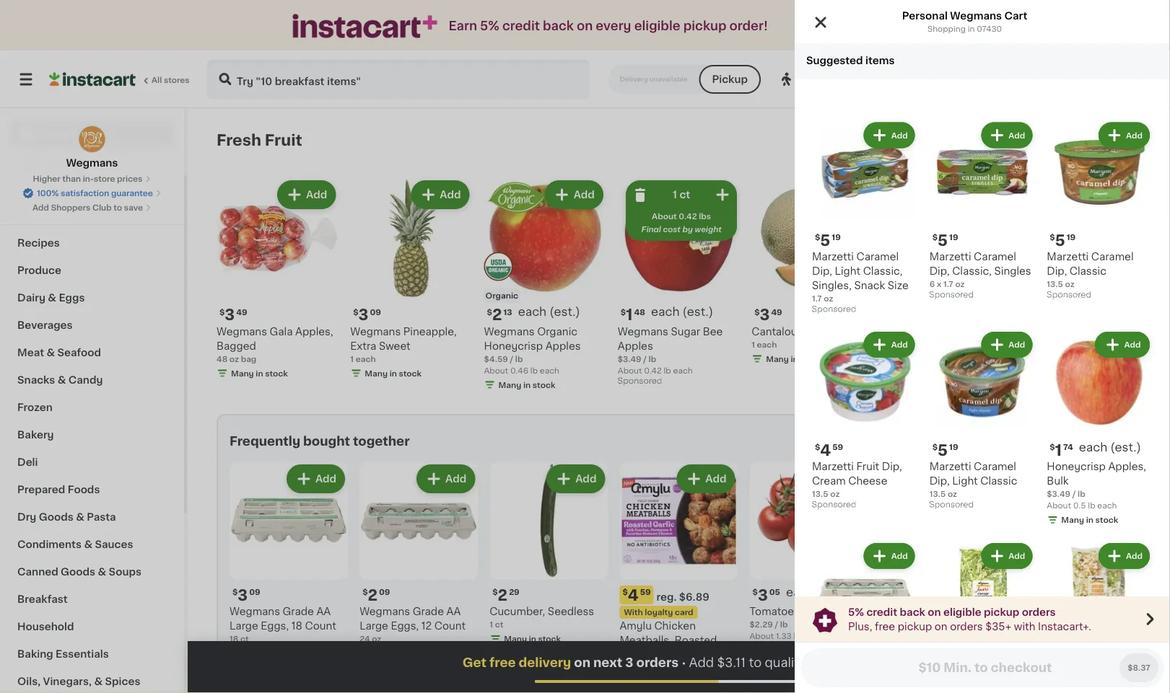 Task type: locate. For each thing, give the bounding box(es) containing it.
$ 5 19 up x
[[932, 233, 958, 248]]

marzetti inside marzetti caramel dip, classic 13.5 oz
[[1047, 252, 1089, 262]]

09 up wegmans grade aa large eggs, 12 count 24 oz
[[379, 589, 390, 597]]

2 29 from the left
[[1029, 589, 1040, 597]]

vine
[[845, 607, 867, 617]]

each (est.) inside $3.05 each (estimated) element
[[786, 587, 848, 599]]

wegmans for wegmans organic carrots 16 oz
[[880, 607, 930, 617]]

$ inside "$ 3 05"
[[753, 589, 758, 597]]

1 horizontal spatial 1.7
[[944, 281, 953, 288]]

beverages link
[[9, 312, 175, 339]]

garlic
[[620, 651, 649, 661]]

2 $ 3 49 from the left
[[754, 307, 782, 323]]

0 vertical spatial eligible
[[634, 20, 680, 32]]

stock down wegmans pineapple, extra sweet 1 each
[[399, 369, 422, 377]]

roasted
[[675, 636, 717, 646]]

plus,
[[848, 622, 872, 632]]

1 horizontal spatial eligible
[[943, 607, 981, 618]]

canned
[[17, 567, 58, 578]]

1 horizontal spatial orders
[[950, 622, 983, 632]]

1 horizontal spatial light
[[952, 476, 978, 486]]

0 horizontal spatial by
[[683, 226, 693, 234]]

caramel inside marzetti caramel dip, light classic 13.5 oz
[[974, 462, 1016, 472]]

2 horizontal spatial free
[[875, 622, 895, 632]]

0 vertical spatial view
[[909, 74, 936, 84]]

1 horizontal spatial apples
[[618, 341, 653, 351]]

1 horizontal spatial $ 3 09
[[353, 307, 381, 323]]

to right $3.11 at the right bottom of page
[[749, 657, 762, 670]]

each (est.) up the sugar
[[651, 306, 713, 318]]

wegmans for wegmans gala apples, bagged 48 oz bag
[[217, 326, 267, 337]]

oz inside marzetti fruit dip, cream cheese 13.5 oz
[[830, 490, 840, 498]]

bought
[[303, 436, 350, 448]]

together
[[353, 436, 410, 448]]

$3.49 down bulk
[[1047, 490, 1071, 498]]

1 horizontal spatial aa
[[446, 607, 461, 617]]

$ up cut
[[1013, 589, 1018, 597]]

5 up marzetti caramel dip, classic 13.5 oz
[[1055, 233, 1065, 248]]

in
[[968, 25, 975, 33], [791, 355, 798, 363], [256, 369, 263, 377], [390, 369, 397, 377], [1058, 369, 1066, 377], [523, 381, 531, 389], [1086, 516, 1094, 524], [529, 636, 536, 644], [789, 647, 796, 655], [919, 650, 926, 658]]

honeycrisp inside honeycrisp apples, bulk $3.49 / lb about 0.5 lb each
[[1047, 462, 1106, 472]]

about down $2.29
[[750, 633, 774, 641]]

orders left $35+ at the bottom right of the page
[[950, 622, 983, 632]]

wegmans inside wegmans organic honeycrisp apples $4.59 / lb about 0.46 lb each
[[484, 326, 535, 337]]

1 apples from the left
[[545, 341, 581, 351]]

2 1 ct from the left
[[940, 190, 958, 200]]

fruit right "fresh"
[[265, 132, 302, 148]]

1 49 from the left
[[236, 308, 247, 316]]

19 for marzetti caramel dip, classic
[[1067, 234, 1076, 242]]

add shoppers club to save link
[[32, 202, 152, 214]]

05
[[769, 589, 780, 597]]

2 count from the left
[[434, 622, 466, 632]]

count inside wegmans grade aa large eggs, 18 count 18 ct
[[305, 622, 336, 632]]

1 inside cantaloupes 1 each
[[752, 341, 755, 349]]

/ inside "wegmans sugar bee apples $3.49 / lb about 0.42 lb each"
[[643, 355, 647, 363]]

view right farm
[[909, 74, 936, 84]]

caramel for marzetti caramel dip, light classic
[[974, 462, 1016, 472]]

soups
[[109, 567, 141, 578]]

$ up the with at the bottom
[[623, 589, 628, 597]]

2 horizontal spatial orders
[[1022, 607, 1056, 618]]

$ for wegmans gala apples, bagged
[[219, 308, 225, 316]]

caramel for marzetti caramel dip, light classic, singles, snack size
[[856, 252, 899, 262]]

bagged inside wegmans gala apples, bagged 48 oz bag
[[217, 341, 256, 351]]

stores
[[164, 76, 190, 84]]

wegmans for wegmans honeycrisp apples, bagged 48 oz bag
[[1019, 326, 1070, 337]]

wegmans for wegmans grade aa large eggs, 12 count 24 oz
[[360, 607, 410, 617]]

aa
[[316, 607, 331, 617], [446, 607, 461, 617]]

(est.) up the sugar
[[683, 306, 713, 318]]

caramel inside marzetti caramel dip, classic 13.5 oz
[[1091, 252, 1134, 262]]

tomatoes
[[750, 607, 800, 617]]

1 classic, from the left
[[863, 266, 903, 277]]

19 up marzetti caramel dip, classic, singles 6 x 1.7 oz
[[949, 234, 958, 242]]

1 horizontal spatial back
[[900, 607, 925, 618]]

2 aa from the left
[[446, 607, 461, 617]]

fruit for marzetti
[[856, 462, 879, 472]]

1 inside wegmans pineapple, extra sweet 1 each
[[350, 355, 354, 363]]

1 horizontal spatial to
[[749, 657, 762, 670]]

0.42
[[679, 213, 697, 221], [644, 367, 662, 375]]

all stores link
[[49, 59, 191, 100]]

1 horizontal spatial eggs,
[[391, 622, 419, 632]]

about left 0.5
[[1047, 502, 1071, 510]]

(est.) inside $3.05 each (estimated) element
[[818, 587, 848, 599]]

meat
[[17, 348, 44, 358]]

1 vertical spatial $ 4 59
[[623, 588, 651, 603]]

1 $ 3 49 from the left
[[219, 307, 247, 323]]

0 horizontal spatial eligible
[[634, 20, 680, 32]]

about inside honeycrisp apples, bulk $3.49 / lb about 0.5 lb each
[[1047, 502, 1071, 510]]

oz inside marzetti caramel dip, classic, singles 6 x 1.7 oz
[[955, 281, 965, 288]]

None search field
[[206, 59, 590, 100]]

sponsored badge image down cream
[[812, 501, 856, 509]]

pickup
[[801, 74, 840, 84], [712, 74, 748, 84]]

$ left 05
[[753, 589, 758, 597]]

seedless
[[548, 607, 594, 617]]

stock down honeycrisp apples, bulk $3.49 / lb about 0.5 lb each
[[1096, 516, 1118, 524]]

$ for marzetti fruit dip, cream cheese
[[815, 443, 820, 451]]

about for on-
[[750, 633, 774, 641]]

view more
[[990, 135, 1045, 145]]

1 left "79"
[[888, 588, 895, 603]]

1 vertical spatial classic
[[981, 476, 1017, 486]]

1 horizontal spatial classic
[[1070, 266, 1107, 277]]

5 up singles,
[[820, 233, 830, 248]]

$ for cantaloupes
[[754, 308, 760, 316]]

wegmans inside wegmans honeycrisp apples, bagged 48 oz bag
[[1019, 326, 1070, 337]]

dry goods & pasta
[[17, 513, 116, 523]]

19 up marzetti caramel dip, light classic 13.5 oz
[[949, 443, 958, 451]]

aa for 18
[[316, 607, 331, 617]]

canned goods & soups link
[[9, 559, 175, 586]]

1 vertical spatial goods
[[61, 567, 95, 578]]

49 up wegmans gala apples, bagged 48 oz bag at the left of page
[[236, 308, 247, 316]]

wegmans for wegmans pineapple, extra sweet 1 each
[[350, 326, 401, 337]]

09 for wegmans grade aa large eggs, 12 count
[[379, 589, 390, 597]]

29 up with
[[1029, 589, 1040, 597]]

bagged for gala
[[217, 341, 256, 351]]

large inside wegmans grade aa large eggs, 12 count 24 oz
[[360, 622, 388, 632]]

apples for organic
[[545, 341, 581, 351]]

grade for 18
[[283, 607, 314, 617]]

1 vertical spatial back
[[900, 607, 925, 618]]

prepared foods link
[[9, 476, 175, 504]]

1 vertical spatial honeycrisp
[[484, 341, 543, 351]]

0 vertical spatial apples,
[[295, 326, 333, 337]]

pickup left order! on the top right of the page
[[683, 20, 727, 32]]

pickup up $35+ at the bottom right of the page
[[984, 607, 1019, 618]]

cantaloupes
[[752, 326, 816, 337]]

dip, inside marzetti caramel dip, light classic, singles, snack size 1.7 oz
[[812, 266, 832, 277]]

section
[[217, 414, 1149, 694]]

1 1 ct from the left
[[673, 190, 690, 200]]

service type group
[[608, 65, 761, 94]]

2 vertical spatial free
[[489, 657, 516, 670]]

29 up cucumber,
[[509, 589, 520, 597]]

product group containing 1 ct
[[885, 178, 1008, 350]]

large for 18
[[230, 622, 258, 632]]

2 49 from the left
[[771, 308, 782, 316]]

1 horizontal spatial credit
[[867, 607, 897, 618]]

large inside wegmans grade aa large eggs, 18 count 18 ct
[[230, 622, 258, 632]]

$ 1 79
[[883, 588, 906, 603]]

$3.49 down $ 1 48
[[618, 355, 641, 363]]

0 vertical spatial honeycrisp
[[1072, 326, 1131, 337]]

1 horizontal spatial free
[[839, 21, 860, 31]]

dip, inside marzetti caramel dip, light classic 13.5 oz
[[930, 476, 950, 486]]

sponsored badge image for marzetti caramel dip, light classic, singles, snack size
[[812, 306, 856, 314]]

classic, left singles
[[952, 266, 992, 277]]

1 grade from the left
[[283, 607, 314, 617]]

1 horizontal spatial 5%
[[848, 607, 864, 618]]

$ 3 49 up wegmans gala apples, bagged 48 oz bag at the left of page
[[219, 307, 247, 323]]

5%
[[480, 20, 499, 32], [848, 607, 864, 618]]

shop link
[[9, 120, 175, 149]]

$ up cream
[[815, 443, 820, 451]]

0 horizontal spatial $3.49
[[618, 355, 641, 363]]

frozen
[[17, 403, 53, 413]]

oz inside wegmans grade aa large eggs, 12 count 24 oz
[[372, 636, 381, 644]]

19 for marzetti caramel dip, light classic, singles, snack size
[[832, 234, 841, 242]]

free inside '5% credit back on eligible pickup orders plus, free pickup on orders $35+ with instacart+.'
[[875, 622, 895, 632]]

lists
[[40, 187, 65, 197]]

100% satisfaction guarantee
[[37, 189, 153, 197]]

1 horizontal spatial $ 4 59
[[815, 443, 843, 458]]

2 eggs, from the left
[[391, 622, 419, 632]]

2 vertical spatial orders
[[636, 657, 679, 670]]

2 large from the left
[[360, 622, 388, 632]]

pickup inside popup button
[[801, 74, 840, 84]]

$ 3 49 for wegmans gala apples, bagged
[[219, 307, 247, 323]]

wegmans inside wegmans organic carrots 16 oz
[[880, 607, 930, 617]]

bakery
[[17, 430, 54, 440]]

(est.) inside $1.48 each (estimated) element
[[683, 306, 713, 318]]

caramel for marzetti caramel dip, classic
[[1091, 252, 1134, 262]]

/ inside wegmans organic honeycrisp apples $4.59 / lb about 0.46 lb each
[[510, 355, 513, 363]]

wegmans inside wegmans grade aa large eggs, 18 count 18 ct
[[230, 607, 280, 617]]

29 inside $ 2 29
[[509, 589, 520, 597]]

1 horizontal spatial grade
[[413, 607, 444, 617]]

3 up cut
[[1018, 588, 1028, 603]]

each (est.) inside $1.74 each (estimated) element
[[1079, 442, 1141, 453]]

0 horizontal spatial to
[[114, 204, 122, 212]]

& left spices on the left bottom
[[94, 677, 103, 687]]

items
[[866, 55, 895, 66]]

credit right earn
[[502, 20, 540, 32]]

organic inside wegmans organic carrots 16 oz
[[933, 607, 973, 617]]

3 for wegmans pineapple, extra sweet
[[358, 307, 369, 323]]

baking essentials link
[[9, 641, 175, 668]]

1 vertical spatial orders
[[950, 622, 983, 632]]

1 horizontal spatial view
[[990, 135, 1015, 145]]

instacart logo image
[[49, 71, 136, 88]]

0 horizontal spatial 1 ct
[[673, 190, 690, 200]]

2
[[1131, 74, 1137, 84], [492, 307, 502, 323], [368, 588, 378, 603], [498, 588, 508, 603]]

add
[[891, 131, 908, 139], [1009, 131, 1025, 139], [1126, 131, 1143, 139], [306, 190, 327, 200], [440, 190, 461, 200], [574, 190, 595, 200], [841, 190, 862, 200], [1109, 190, 1130, 200], [32, 204, 49, 212], [891, 341, 908, 349], [1009, 341, 1025, 349], [1126, 341, 1142, 349], [315, 474, 336, 484], [445, 474, 467, 484], [575, 474, 597, 484], [706, 474, 727, 484], [836, 474, 857, 484], [966, 474, 987, 484], [1096, 474, 1117, 484], [891, 552, 908, 560], [1009, 552, 1025, 560], [1126, 552, 1143, 560], [689, 657, 714, 670]]

$ up cantaloupes in the top right of the page
[[754, 308, 760, 316]]

$ for marzetti caramel dip, classic
[[1050, 234, 1055, 242]]

19 for marzetti caramel dip, classic, singles
[[949, 234, 958, 242]]

49 for cantaloupes
[[771, 308, 782, 316]]

0 vertical spatial $ 4 59
[[815, 443, 843, 458]]

2 horizontal spatial apples,
[[1108, 462, 1146, 472]]

1 horizontal spatial 49
[[771, 308, 782, 316]]

0 horizontal spatial 48
[[217, 355, 228, 363]]

2 horizontal spatial 48
[[1019, 355, 1030, 363]]

1 vertical spatial $3.49
[[1047, 490, 1071, 498]]

1 eggs, from the left
[[261, 622, 289, 632]]

2 bagged from the left
[[1060, 341, 1099, 351]]

2 horizontal spatial pickup
[[984, 607, 1019, 618]]

1 horizontal spatial fruit
[[856, 462, 879, 472]]

0 horizontal spatial 59
[[640, 589, 651, 597]]

view
[[909, 74, 936, 84], [990, 135, 1015, 145]]

view inside pickup at 100 farm view popup button
[[909, 74, 936, 84]]

0 vertical spatial $3.49
[[618, 355, 641, 363]]

1 ct left the increment quantity of raspberries icon
[[940, 190, 958, 200]]

(est.) inside $1.74 each (estimated) element
[[1110, 442, 1141, 453]]

lb up 0.46
[[515, 355, 523, 363]]

pickup down order! on the top right of the page
[[712, 74, 748, 84]]

item carousel region containing 3
[[230, 456, 1149, 693]]

0 vertical spatial 18
[[291, 622, 302, 632]]

dip, for marzetti caramel dip, classic
[[1047, 266, 1067, 277]]

produce
[[17, 266, 61, 276]]

49 for wegmans
[[236, 308, 247, 316]]

0 horizontal spatial 13.5
[[812, 490, 828, 498]]

bagged for honeycrisp
[[1060, 341, 1099, 351]]

13.5 inside marzetti caramel dip, classic 13.5 oz
[[1047, 281, 1063, 288]]

3 for wegmans grade aa large eggs, 18 count
[[238, 588, 248, 603]]

oz inside wegmans gala apples, bagged 48 oz bag
[[229, 355, 239, 363]]

0 horizontal spatial large
[[230, 622, 258, 632]]

about inside "wegmans sugar bee apples $3.49 / lb about 0.42 lb each"
[[618, 367, 642, 375]]

1 vertical spatial view
[[990, 135, 1015, 145]]

(est.) up wegmans organic honeycrisp apples $4.59 / lb about 0.46 lb each
[[550, 306, 580, 318]]

$6.89 element
[[885, 306, 1008, 324]]

light inside marzetti caramel dip, light classic 13.5 oz
[[952, 476, 978, 486]]

2 vertical spatial 12
[[1010, 650, 1018, 658]]

& inside "meat & seafood" link
[[47, 348, 55, 358]]

remove wegmans sugar bee apples image
[[632, 186, 649, 204]]

0 horizontal spatial 5%
[[480, 20, 499, 32]]

0 vertical spatial back
[[543, 20, 574, 32]]

back left every
[[543, 20, 574, 32]]

1 horizontal spatial 12
[[885, 341, 894, 349]]

0 horizontal spatial free
[[489, 657, 516, 670]]

about for sugar
[[618, 367, 642, 375]]

0 horizontal spatial 29
[[509, 589, 520, 597]]

48 for honeycrisp
[[1019, 355, 1030, 363]]

& right the cleaned
[[1108, 607, 1116, 617]]

$ 3 49
[[219, 307, 247, 323], [754, 307, 782, 323]]

each (est.) for wegmans sugar bee apples
[[651, 306, 713, 318]]

2 classic, from the left
[[952, 266, 992, 277]]

13.5 inside marzetti fruit dip, cream cheese 13.5 oz
[[812, 490, 828, 498]]

48 inside wegmans honeycrisp apples, bagged 48 oz bag
[[1019, 355, 1030, 363]]

1 ct for remove wegmans sugar bee apples icon
[[673, 190, 690, 200]]

1 horizontal spatial by
[[1015, 74, 1030, 84]]

pickup for pickup at 100 farm view
[[801, 74, 840, 84]]

$ up singles,
[[815, 234, 820, 242]]

0 vertical spatial goods
[[39, 513, 73, 523]]

dip, inside marzetti caramel dip, classic, singles 6 x 1.7 oz
[[930, 266, 950, 277]]

59 up cream
[[833, 443, 843, 451]]

vinegars,
[[43, 677, 92, 687]]

1 vertical spatial 5%
[[848, 607, 864, 618]]

& inside canned goods & soups link
[[98, 567, 106, 578]]

2 apples from the left
[[618, 341, 653, 351]]

each right 0.5
[[1097, 502, 1117, 510]]

apples, for honeycrisp
[[1019, 341, 1057, 351]]

classic, up "snack"
[[863, 266, 903, 277]]

fruit inside main content
[[265, 132, 302, 148]]

0 horizontal spatial aa
[[316, 607, 331, 617]]

bag inside wegmans gala apples, bagged 48 oz bag
[[241, 355, 256, 363]]

2 button
[[1094, 62, 1153, 97]]

$ 4 59 up cream
[[815, 443, 843, 458]]

3 up wegmans gala apples, bagged 48 oz bag at the left of page
[[225, 307, 235, 323]]

1 aa from the left
[[316, 607, 331, 617]]

1 vertical spatial free
[[875, 622, 895, 632]]

2 horizontal spatial 12
[[1010, 650, 1018, 658]]

marzetti for marzetti caramel dip, light classic
[[930, 462, 971, 472]]

many in stock down cantaloupes 1 each
[[766, 355, 823, 363]]

09 inside $ 2 09
[[379, 589, 390, 597]]

100%
[[37, 189, 59, 197]]

1 vertical spatial credit
[[867, 607, 897, 618]]

on
[[577, 20, 593, 32], [928, 607, 941, 618], [935, 622, 948, 632], [574, 657, 591, 670]]

19 up marzetti caramel dip, light classic, singles, snack size 1.7 oz on the right top of the page
[[832, 234, 841, 242]]

(est.) for wegmans sugar bee apples
[[683, 306, 713, 318]]

/ inside tomatoes on-the-vine $2.29 / lb about 1.33 lb each many in stock
[[775, 621, 778, 629]]

dry goods & pasta link
[[9, 504, 175, 531]]

2 for $ 2 29
[[498, 588, 508, 603]]

apples down $ 1 48
[[618, 341, 653, 351]]

oz inside wegmans honeycrisp apples, bagged 48 oz bag
[[1032, 355, 1041, 363]]

sponsored badge image
[[930, 291, 973, 300], [1047, 291, 1091, 300], [812, 306, 856, 314], [618, 377, 661, 386], [812, 501, 856, 509], [930, 501, 973, 509], [620, 675, 663, 684]]

0 horizontal spatial pickup
[[712, 74, 748, 84]]

many down 0.5
[[1061, 516, 1084, 524]]

$ 5 19 up marzetti caramel dip, classic 13.5 oz
[[1050, 233, 1076, 248]]

sponsored badge image down x
[[930, 291, 973, 300]]

classic inside marzetti caramel dip, light classic 13.5 oz
[[981, 476, 1017, 486]]

increment quantity of raspberries image
[[982, 186, 999, 204]]

1 vertical spatial 4
[[628, 588, 639, 603]]

& right meat
[[47, 348, 55, 358]]

dip, for marzetti caramel dip, classic, singles
[[930, 266, 950, 277]]

1 vertical spatial 12
[[421, 622, 432, 632]]

light for oz
[[952, 476, 978, 486]]

pickup
[[683, 20, 727, 32], [984, 607, 1019, 618], [898, 622, 932, 632]]

cart
[[1005, 11, 1028, 21]]

pickup down "79"
[[898, 622, 932, 632]]

$ 3 49 up cantaloupes in the top right of the page
[[754, 307, 782, 323]]

shop
[[40, 129, 67, 139]]

announcement region
[[795, 597, 1170, 642]]

/ up 0.46
[[510, 355, 513, 363]]

16
[[880, 636, 889, 644]]

seafood
[[57, 348, 101, 358]]

apples, inside honeycrisp apples, bulk $3.49 / lb about 0.5 lb each
[[1108, 462, 1146, 472]]

get
[[463, 657, 487, 670]]

apples
[[545, 341, 581, 351], [618, 341, 653, 351]]

light inside marzetti caramel dip, light classic, singles, snack size 1.7 oz
[[835, 266, 861, 277]]

wegmans sugar bee apples $3.49 / lb about 0.42 lb each
[[618, 326, 723, 375]]

item carousel region containing fresh fruit
[[217, 126, 1141, 403]]

1 vertical spatial item carousel region
[[230, 456, 1149, 693]]

singles
[[994, 266, 1031, 277]]

0 vertical spatial item carousel region
[[217, 126, 1141, 403]]

marzetti inside marzetti fruit dip, cream cheese 13.5 oz
[[812, 462, 854, 472]]

/ for honeycrisp
[[510, 355, 513, 363]]

$ for wegmans grade aa large eggs, 12 count
[[362, 589, 368, 597]]

item carousel region
[[217, 126, 1141, 403], [230, 456, 1149, 693]]

1 horizontal spatial 29
[[1029, 589, 1040, 597]]

lb
[[515, 355, 523, 363], [649, 355, 656, 363], [530, 367, 538, 374], [664, 367, 671, 375], [1078, 490, 1085, 498], [1088, 502, 1095, 510], [780, 621, 788, 629], [794, 633, 801, 641]]

apples inside wegmans organic honeycrisp apples $4.59 / lb about 0.46 lb each
[[545, 341, 581, 351]]

each down cantaloupes in the top right of the page
[[757, 341, 777, 349]]

$ 4 59 up the with at the bottom
[[623, 588, 651, 603]]

main content
[[188, 108, 1170, 694]]

0 horizontal spatial apples,
[[295, 326, 333, 337]]

final
[[641, 226, 661, 234]]

in left 07430 on the top right of the page
[[968, 25, 975, 33]]

express icon image
[[293, 14, 437, 38]]

2 grade from the left
[[413, 607, 444, 617]]

59
[[833, 443, 843, 451], [640, 589, 651, 597]]

$ 4 59
[[815, 443, 843, 458], [623, 588, 651, 603]]

spices
[[105, 677, 140, 687]]

5 for marzetti caramel dip, light classic, singles, snack size
[[820, 233, 830, 248]]

bagged
[[217, 341, 256, 351], [1060, 341, 1099, 351]]

/
[[510, 355, 513, 363], [643, 355, 647, 363], [1072, 490, 1076, 498], [775, 621, 778, 629]]

each inside wegmans pineapple, extra sweet 1 each
[[356, 355, 376, 363]]

eggs, inside wegmans grade aa large eggs, 18 count 18 ct
[[261, 622, 289, 632]]

13.5 inside marzetti caramel dip, light classic 13.5 oz
[[930, 490, 946, 498]]

credit down $ 1 79
[[867, 607, 897, 618]]

& left sauces
[[84, 540, 92, 550]]

48 inside wegmans gala apples, bagged 48 oz bag
[[217, 355, 228, 363]]

view left more
[[990, 135, 1015, 145]]

section containing 3
[[217, 414, 1149, 694]]

0 horizontal spatial eggs,
[[261, 622, 289, 632]]

caramel inside marzetti caramel dip, light classic, singles, snack size 1.7 oz
[[856, 252, 899, 262]]

wegmans inside "wegmans sugar bee apples $3.49 / lb about 0.42 lb each"
[[618, 326, 668, 337]]

dip, right singles
[[1047, 266, 1067, 277]]

1 ct for remove raspberries icon
[[940, 190, 958, 200]]

dip, inside marzetti fruit dip, cream cheese 13.5 oz
[[882, 462, 902, 472]]

free right get
[[489, 657, 516, 670]]

49
[[236, 308, 247, 316], [771, 308, 782, 316]]

product group
[[812, 119, 918, 318], [930, 119, 1035, 303], [1047, 119, 1153, 303], [217, 178, 339, 382], [350, 178, 473, 382], [484, 178, 606, 394], [618, 178, 740, 389], [752, 178, 874, 368], [885, 178, 1008, 350], [1019, 178, 1141, 382], [812, 329, 918, 513], [930, 329, 1035, 513], [1047, 329, 1153, 529], [230, 462, 348, 663], [360, 462, 478, 663], [490, 462, 608, 648], [620, 462, 738, 687], [750, 462, 868, 660], [880, 462, 998, 663], [1010, 462, 1128, 660], [812, 541, 918, 694], [930, 541, 1035, 694], [1047, 541, 1153, 694]]

3 up cantaloupes in the top right of the page
[[760, 307, 770, 323]]

1 count from the left
[[305, 622, 336, 632]]

/ for bee
[[643, 355, 647, 363]]

1 vertical spatial light
[[952, 476, 978, 486]]

oils,
[[17, 677, 41, 687]]

each (est.) up on-
[[786, 587, 848, 599]]

1 vertical spatial fruit
[[856, 462, 879, 472]]

many down carrots in the bottom of the page
[[894, 650, 917, 658]]

1 vertical spatial $ 3 09
[[232, 588, 260, 603]]

wegmans inside the wegmans cleaned & cut microwaveable broccoli florets 12 oz bag
[[1010, 607, 1060, 617]]

2 vertical spatial pickup
[[898, 622, 932, 632]]

0 horizontal spatial bagged
[[217, 341, 256, 351]]

large for 12
[[360, 622, 388, 632]]

& left pasta
[[76, 513, 84, 523]]

0 horizontal spatial fruit
[[265, 132, 302, 148]]

bag
[[241, 355, 256, 363], [1043, 355, 1059, 363], [1032, 650, 1047, 658]]

honeycrisp down marzetti caramel dip, classic 13.5 oz
[[1072, 326, 1131, 337]]

light for snack
[[835, 266, 861, 277]]

goods for dry
[[39, 513, 73, 523]]

5% right earn
[[480, 20, 499, 32]]

increment quantity of wegmans sugar bee apples image
[[714, 186, 731, 204]]

/ inside honeycrisp apples, bulk $3.49 / lb about 0.5 lb each
[[1072, 490, 1076, 498]]

produce link
[[9, 257, 175, 284]]

1 vertical spatial eligible
[[943, 607, 981, 618]]

classic inside marzetti caramel dip, classic 13.5 oz
[[1070, 266, 1107, 277]]

5 for marzetti caramel dip, light classic
[[938, 443, 948, 458]]

sponsored badge image down "wegmans sugar bee apples $3.49 / lb about 0.42 lb each"
[[618, 377, 661, 386]]

orders for qualify.
[[636, 657, 679, 670]]

each (est.) right 13
[[518, 306, 580, 318]]

1 horizontal spatial $3.49
[[1047, 490, 1071, 498]]

light
[[835, 266, 861, 277], [952, 476, 978, 486]]

0 vertical spatial light
[[835, 266, 861, 277]]

& inside dry goods & pasta link
[[76, 513, 84, 523]]

0 horizontal spatial orders
[[636, 657, 679, 670]]

$ 5 19
[[815, 233, 841, 248], [932, 233, 958, 248], [1050, 233, 1076, 248], [932, 443, 958, 458]]

0 horizontal spatial $ 3 49
[[219, 307, 247, 323]]

all
[[152, 76, 162, 84]]

1 horizontal spatial 0.42
[[679, 213, 697, 221]]

dip, inside marzetti caramel dip, classic 13.5 oz
[[1047, 266, 1067, 277]]

oz inside the wegmans cleaned & cut microwaveable broccoli florets 12 oz bag
[[1020, 650, 1030, 658]]

1 bagged from the left
[[217, 341, 256, 351]]

each (est.) inside $1.48 each (estimated) element
[[651, 306, 713, 318]]

1 horizontal spatial 18
[[291, 622, 302, 632]]

0 horizontal spatial credit
[[502, 20, 540, 32]]

1 horizontal spatial 59
[[833, 443, 843, 451]]

condiments
[[17, 540, 82, 550]]

dip,
[[812, 266, 832, 277], [930, 266, 950, 277], [1047, 266, 1067, 277], [882, 462, 902, 472], [930, 476, 950, 486]]

0 horizontal spatial $ 4 59
[[623, 588, 651, 603]]

48
[[634, 308, 645, 316], [217, 355, 228, 363], [1019, 355, 1030, 363]]

many
[[766, 355, 789, 363], [231, 369, 254, 377], [365, 369, 388, 377], [1034, 369, 1056, 377], [499, 381, 521, 389], [1061, 516, 1084, 524], [504, 636, 527, 644], [764, 647, 787, 655], [894, 650, 917, 658]]

0 vertical spatial $ 3 09
[[353, 307, 381, 323]]

each (est.) for wegmans organic honeycrisp apples
[[518, 306, 580, 318]]

buy it again link
[[9, 149, 175, 178]]

0 vertical spatial free
[[839, 21, 860, 31]]

each (est.)
[[518, 306, 580, 318], [651, 306, 713, 318], [1079, 442, 1141, 453], [786, 587, 848, 599]]

organic inside wegmans organic honeycrisp apples $4.59 / lb about 0.46 lb each
[[537, 326, 578, 337]]

eligible inside '5% credit back on eligible pickup orders plus, free pickup on orders $35+ with instacart+.'
[[943, 607, 981, 618]]

about for organic
[[484, 367, 508, 374]]

wegmans logo image
[[78, 126, 106, 153]]

ct inside wegmans grade aa large eggs, 18 count 18 ct
[[240, 636, 249, 644]]

cream
[[812, 476, 846, 486]]

1 horizontal spatial 13.5
[[930, 490, 946, 498]]

all stores
[[152, 76, 190, 84]]

bag for gala
[[241, 355, 256, 363]]

48 for gala
[[217, 355, 228, 363]]

many in stock down wegmans honeycrisp apples, bagged 48 oz bag on the right
[[1034, 369, 1090, 377]]

cantaloupes 1 each
[[752, 326, 816, 349]]

$3.05 each (estimated) element
[[750, 586, 868, 605]]

$ left "79"
[[883, 589, 888, 597]]

$ 5 19 for marzetti caramel dip, light classic, singles, snack size
[[815, 233, 841, 248]]

apples, inside wegmans gala apples, bagged 48 oz bag
[[295, 326, 333, 337]]

caramel for marzetti caramel dip, classic, singles
[[974, 252, 1016, 262]]

$ up cucumber,
[[493, 589, 498, 597]]

$ 5 19 up singles,
[[815, 233, 841, 248]]

with
[[624, 609, 643, 617]]

$ up marzetti caramel dip, classic 13.5 oz
[[1050, 234, 1055, 242]]

13.5 for 5
[[930, 490, 946, 498]]

07430
[[977, 25, 1002, 33]]

$ inside $ 2 09
[[362, 589, 368, 597]]

1 large from the left
[[230, 622, 258, 632]]

count
[[305, 622, 336, 632], [434, 622, 466, 632]]

1 vertical spatial pickup
[[984, 607, 1019, 618]]

/ up 0.5
[[1072, 490, 1076, 498]]

$ up marzetti caramel dip, light classic 13.5 oz
[[932, 443, 938, 451]]

orders for orders
[[1022, 607, 1056, 618]]

count for 18
[[305, 622, 336, 632]]

1 down cucumber,
[[490, 621, 493, 629]]

1 inside cucumber, seedless 1 ct
[[490, 621, 493, 629]]

apples, for gala
[[295, 326, 333, 337]]

each inside wegmans organic honeycrisp apples $4.59 / lb about 0.46 lb each
[[540, 367, 559, 374]]

sponsored badge image down marzetti caramel dip, light classic 13.5 oz
[[930, 501, 973, 509]]

1 horizontal spatial $ 3 49
[[754, 307, 782, 323]]

bag inside the wegmans cleaned & cut microwaveable broccoli florets 12 oz bag
[[1032, 650, 1047, 658]]

each (est.) inside $2.13 each (estimated) element
[[518, 306, 580, 318]]

2 horizontal spatial 13.5
[[1047, 281, 1063, 288]]

1 29 from the left
[[509, 589, 520, 597]]

12 inside raspberries 12 oz container
[[885, 341, 894, 349]]

$ left 13
[[487, 308, 492, 316]]

free inside treatment tracker modal dialog
[[489, 657, 516, 670]]

sugar
[[671, 326, 700, 337]]

$ left 74
[[1050, 443, 1055, 451]]

wegmans for wegmans sugar bee apples $3.49 / lb about 0.42 lb each
[[618, 326, 668, 337]]

5% up 'plus,'
[[848, 607, 864, 618]]

1 down cantaloupes in the top right of the page
[[752, 341, 755, 349]]



Task type: describe. For each thing, give the bounding box(es) containing it.
48 inside $ 1 48
[[634, 308, 645, 316]]

each inside cantaloupes 1 each
[[757, 341, 777, 349]]

oz inside marzetti caramel dip, classic 13.5 oz
[[1065, 281, 1075, 288]]

try free
[[820, 21, 860, 31]]

wegmans cleaned & cut microwaveable broccoli florets 12 oz bag
[[1010, 607, 1116, 658]]

personal
[[902, 11, 948, 21]]

marzetti for marzetti caramel dip, classic, singles
[[930, 252, 971, 262]]

2 for $ 2 13
[[492, 307, 502, 323]]

lists link
[[9, 178, 175, 206]]

& inside oils, vinegars, & spices link
[[94, 677, 103, 687]]

cucumber, seedless 1 ct
[[490, 607, 594, 629]]

10
[[620, 665, 629, 673]]

next
[[593, 657, 622, 670]]

with loyalty card
[[624, 609, 693, 617]]

sponsored badge image for marzetti caramel dip, light classic
[[930, 501, 973, 509]]

cut
[[1010, 622, 1028, 632]]

many in stock down 0.46
[[499, 381, 555, 389]]

marzetti for marzetti caramel dip, classic
[[1047, 252, 1089, 262]]

it
[[63, 158, 70, 168]]

$2.13 each (estimated) element
[[484, 306, 606, 324]]

add inside treatment tracker modal dialog
[[689, 657, 714, 670]]

credit inside '5% credit back on eligible pickup orders plus, free pickup on orders $35+ with instacart+.'
[[867, 607, 897, 618]]

09 for wegmans grade aa large eggs, 18 count
[[249, 589, 260, 597]]

aa for 12
[[446, 607, 461, 617]]

0 horizontal spatial 4
[[628, 588, 639, 603]]

gala
[[270, 326, 293, 337]]

5% credit back on eligible pickup orders plus, free pickup on orders $35+ with instacart+.
[[848, 607, 1091, 632]]

free for try
[[839, 21, 860, 31]]

dry
[[17, 513, 36, 523]]

& inside dairy & eggs link
[[48, 293, 56, 303]]

condiments & sauces link
[[9, 531, 175, 559]]

3 for cantaloupes
[[760, 307, 770, 323]]

section inside main content
[[217, 414, 1149, 694]]

qualify.
[[765, 657, 810, 670]]

classic, inside marzetti caramel dip, light classic, singles, snack size 1.7 oz
[[863, 266, 903, 277]]

dip, for marzetti caramel dip, light classic
[[930, 476, 950, 486]]

each (est.) for honeycrisp apples, bulk
[[1079, 442, 1141, 453]]

$ inside $ 1 74
[[1050, 443, 1055, 451]]

$ for wegmans cleaned & cut microwaveable broccoli florets
[[1013, 589, 1018, 597]]

oils, vinegars, & spices link
[[9, 668, 175, 694]]

stock down cantaloupes 1 each
[[800, 355, 823, 363]]

13
[[503, 308, 512, 316]]

honeycrisp inside wegmans honeycrisp apples, bagged 48 oz bag
[[1072, 326, 1131, 337]]

many in stock down wegmans gala apples, bagged 48 oz bag at the left of page
[[231, 369, 288, 377]]

stock down cucumber, seedless 1 ct
[[538, 636, 561, 644]]

try
[[820, 21, 837, 31]]

sponsored badge image for marzetti fruit dip, cream cheese
[[812, 501, 856, 509]]

treatment tracker modal dialog
[[188, 642, 1170, 694]]

instacart+.
[[1038, 622, 1091, 632]]

oz inside wegmans organic carrots 16 oz
[[890, 636, 900, 644]]

oz inside raspberries 12 oz container
[[896, 341, 905, 349]]

in inside tomatoes on-the-vine $2.29 / lb about 1.33 lb each many in stock
[[789, 647, 796, 655]]

household link
[[9, 614, 175, 641]]

free for get
[[489, 657, 516, 670]]

frequently bought together
[[230, 436, 410, 448]]

wegmans for wegmans
[[66, 158, 118, 168]]

club
[[92, 204, 112, 212]]

dip, for marzetti caramel dip, light classic, singles, snack size
[[812, 266, 832, 277]]

on-
[[802, 607, 821, 617]]

24
[[360, 636, 370, 644]]

loyalty
[[645, 609, 673, 617]]

$6.89
[[679, 593, 709, 603]]

marzetti fruit dip, cream cheese 13.5 oz
[[812, 462, 902, 498]]

wegmans for wegmans cleaned & cut microwaveable broccoli florets 12 oz bag
[[1010, 607, 1060, 617]]

add shoppers club to save
[[32, 204, 143, 212]]

by inside about 0.42 lbs final cost by weight
[[683, 226, 693, 234]]

shoppers
[[51, 204, 90, 212]]

$ for marzetti caramel dip, classic, singles
[[932, 234, 938, 242]]

prepared foods
[[17, 485, 100, 495]]

at
[[842, 74, 853, 84]]

wegmans organic carrots 16 oz
[[880, 607, 973, 644]]

sponsored badge image for wegmans sugar bee apples
[[618, 377, 661, 386]]

$ 5 19 for marzetti caramel dip, light classic
[[932, 443, 958, 458]]

1 left 74
[[1055, 443, 1062, 458]]

in down wegmans gala apples, bagged 48 oz bag at the left of page
[[256, 369, 263, 377]]

each inside "wegmans sugar bee apples $3.49 / lb about 0.42 lb each"
[[673, 367, 693, 375]]

in down wegmans honeycrisp apples, bagged 48 oz bag on the right
[[1058, 369, 1066, 377]]

$ 1 74
[[1050, 443, 1073, 458]]

1 horizontal spatial pickup
[[898, 622, 932, 632]]

1.7 inside marzetti caramel dip, classic, singles 6 x 1.7 oz
[[944, 281, 953, 288]]

apples for sugar
[[618, 341, 653, 351]]

0 horizontal spatial 18
[[230, 636, 238, 644]]

$ 3 29
[[1013, 588, 1040, 603]]

meat & seafood
[[17, 348, 101, 358]]

fruit for fresh
[[265, 132, 302, 148]]

wegmans grade aa large eggs, 12 count 24 oz
[[360, 607, 466, 644]]

marzetti for marzetti fruit dip, cream cheese
[[812, 462, 854, 472]]

$3.49 inside honeycrisp apples, bulk $3.49 / lb about 0.5 lb each
[[1047, 490, 1071, 498]]

frozen link
[[9, 394, 175, 422]]

lb right 0.5
[[1088, 502, 1095, 510]]

to inside treatment tracker modal dialog
[[749, 657, 762, 670]]

sponsored badge image for amylu chicken meatballs, roasted garlic
[[620, 675, 663, 684]]

many in stock down cucumber, seedless 1 ct
[[504, 636, 561, 644]]

cucumber,
[[490, 607, 545, 617]]

reg. $6.89
[[657, 593, 709, 603]]

$ for marzetti caramel dip, light classic
[[932, 443, 938, 451]]

$ for marzetti caramel dip, light classic, singles, snack size
[[815, 234, 820, 242]]

& inside snacks & candy link
[[58, 375, 66, 385]]

1 up about 0.42 lbs final cost by weight
[[673, 190, 677, 200]]

oz inside amylu chicken meatballs, roasted garlic 10 oz
[[631, 665, 640, 673]]

lb up 1.33
[[780, 621, 788, 629]]

in down cantaloupes 1 each
[[791, 355, 798, 363]]

100
[[856, 74, 876, 84]]

& inside the wegmans cleaned & cut microwaveable broccoli florets 12 oz bag
[[1108, 607, 1116, 617]]

grade for 12
[[413, 607, 444, 617]]

wegmans pineapple, extra sweet 1 each
[[350, 326, 457, 363]]

(est.) for tomatoes on-the-vine
[[818, 587, 848, 599]]

many inside tomatoes on-the-vine $2.29 / lb about 1.33 lb each many in stock
[[764, 647, 787, 655]]

marzetti caramel dip, classic 13.5 oz
[[1047, 252, 1134, 288]]

12 inside the wegmans cleaned & cut microwaveable broccoli florets 12 oz bag
[[1010, 650, 1018, 658]]

farm
[[879, 74, 907, 84]]

3 for wegmans gala apples, bagged
[[225, 307, 235, 323]]

in inside personal wegmans cart shopping in 07430
[[968, 25, 975, 33]]

candy
[[68, 375, 103, 385]]

stock down wegmans organic carrots 16 oz
[[928, 650, 951, 658]]

about inside about 0.42 lbs final cost by weight
[[652, 213, 677, 221]]

on inside treatment tracker modal dialog
[[574, 657, 591, 670]]

classic, inside marzetti caramel dip, classic, singles 6 x 1.7 oz
[[952, 266, 992, 277]]

$ 4 59 inside with loyalty card price $4.59. original price $6.89. element
[[623, 588, 651, 603]]

19 for marzetti caramel dip, light classic
[[949, 443, 958, 451]]

pickup for pickup
[[712, 74, 748, 84]]

12 inside wegmans grade aa large eggs, 12 count 24 oz
[[421, 622, 432, 632]]

3 inside treatment tracker modal dialog
[[625, 657, 633, 670]]

0.42 inside about 0.42 lbs final cost by weight
[[679, 213, 697, 221]]

main content containing fresh fruit
[[188, 108, 1170, 694]]

stock down wegmans honeycrisp apples, bagged 48 oz bag on the right
[[1068, 369, 1090, 377]]

many down cantaloupes 1 each
[[766, 355, 789, 363]]

(est.) for wegmans organic honeycrisp apples
[[550, 306, 580, 318]]

honeycrisp inside wegmans organic honeycrisp apples $4.59 / lb about 0.46 lb each
[[484, 341, 543, 351]]

29 for 3
[[1029, 589, 1040, 597]]

wegmans for wegmans organic honeycrisp apples $4.59 / lb about 0.46 lb each
[[484, 326, 535, 337]]

wegmans link
[[66, 126, 118, 170]]

wegmans gala apples, bagged 48 oz bag
[[217, 326, 333, 363]]

2 for $ 2 09
[[368, 588, 378, 603]]

each inside tomatoes on-the-vine $2.29 / lb about 1.33 lb each many in stock
[[803, 633, 823, 641]]

stock down wegmans gala apples, bagged 48 oz bag at the left of page
[[265, 369, 288, 377]]

higher
[[33, 175, 60, 183]]

sponsored badge image for marzetti caramel dip, classic, singles
[[930, 291, 973, 300]]

/ for the-
[[775, 621, 778, 629]]

lb right 1.33
[[794, 633, 801, 641]]

2 inside button
[[1131, 74, 1137, 84]]

29 for 2
[[509, 589, 520, 597]]

many down wegmans honeycrisp apples, bagged 48 oz bag on the right
[[1034, 369, 1056, 377]]

each (est.) for tomatoes on-the-vine
[[786, 587, 848, 599]]

oz inside marzetti caramel dip, light classic, singles, snack size 1.7 oz
[[824, 295, 833, 303]]

$ inside $ 2 13
[[487, 308, 492, 316]]

many in stock down 0.5
[[1061, 516, 1118, 524]]

0.42 inside "wegmans sugar bee apples $3.49 / lb about 0.42 lb each"
[[644, 367, 662, 375]]

pickup at 100 farm view
[[801, 74, 936, 84]]

honeycrisp apples, bulk $3.49 / lb about 0.5 lb each
[[1047, 462, 1146, 510]]

lb right 0.46
[[530, 367, 538, 374]]

many down extra
[[365, 369, 388, 377]]

wegmans inside personal wegmans cart shopping in 07430
[[950, 11, 1002, 21]]

5 for marzetti caramel dip, classic, singles
[[938, 233, 948, 248]]

view inside view more popup button
[[990, 135, 1015, 145]]

container
[[907, 341, 946, 349]]

0 vertical spatial 59
[[833, 443, 843, 451]]

many in stock down 'sweet'
[[365, 369, 422, 377]]

& inside condiments & sauces "link"
[[84, 540, 92, 550]]

raspberries 12 oz container
[[885, 326, 946, 349]]

in down 0.46
[[523, 381, 531, 389]]

the-
[[821, 607, 845, 617]]

cleaned
[[1063, 607, 1105, 617]]

11:35am
[[1032, 74, 1076, 84]]

higher than in-store prices link
[[33, 173, 151, 185]]

each right 74
[[1079, 442, 1108, 453]]

0 vertical spatial to
[[114, 204, 122, 212]]

$ 5 19 for marzetti caramel dip, classic
[[1050, 233, 1076, 248]]

6
[[930, 281, 935, 288]]

bulk
[[1047, 476, 1069, 486]]

many down wegmans gala apples, bagged 48 oz bag at the left of page
[[231, 369, 254, 377]]

back inside '5% credit back on eligible pickup orders plus, free pickup on orders $35+ with instacart+.'
[[900, 607, 925, 618]]

stock down wegmans organic honeycrisp apples $4.59 / lb about 0.46 lb each
[[533, 381, 555, 389]]

many down 0.46
[[499, 381, 521, 389]]

1 up "wegmans sugar bee apples $3.49 / lb about 0.42 lb each"
[[626, 307, 633, 323]]

snacks
[[17, 375, 55, 385]]

cheese
[[848, 476, 888, 486]]

each up on-
[[786, 587, 815, 599]]

3 for wegmans cleaned & cut microwaveable broccoli florets
[[1018, 588, 1028, 603]]

sweet
[[379, 341, 411, 351]]

eggs, for 18
[[261, 622, 289, 632]]

breakfast
[[17, 595, 68, 605]]

lb down $1.48 each (estimated) element
[[649, 355, 656, 363]]

lbs
[[699, 213, 711, 221]]

$3.49 inside "wegmans sugar bee apples $3.49 / lb about 0.42 lb each"
[[618, 355, 641, 363]]

1 right remove raspberries icon
[[940, 190, 945, 200]]

each inside honeycrisp apples, bulk $3.49 / lb about 0.5 lb each
[[1097, 502, 1117, 510]]

0 vertical spatial pickup
[[683, 20, 727, 32]]

in-
[[83, 175, 94, 183]]

eggs, for 12
[[391, 622, 419, 632]]

$ inside $ 1 48
[[621, 308, 626, 316]]

ready by 11:35am link
[[953, 71, 1076, 88]]

goods for canned
[[61, 567, 95, 578]]

in down 'sweet'
[[390, 369, 397, 377]]

•
[[682, 657, 686, 669]]

$ 2 13
[[487, 307, 512, 323]]

(est.) for honeycrisp apples, bulk
[[1110, 442, 1141, 453]]

74
[[1063, 443, 1073, 451]]

buy it again
[[40, 158, 102, 168]]

with loyalty card price $4.59. original price $6.89. element
[[620, 586, 738, 605]]

13.5 for 4
[[812, 490, 828, 498]]

09 for wegmans pineapple, extra sweet
[[370, 308, 381, 316]]

reg.
[[657, 593, 677, 603]]

household
[[17, 622, 74, 632]]

lb down the sugar
[[664, 367, 671, 375]]

dip, for marzetti fruit dip, cream cheese
[[882, 462, 902, 472]]

baking
[[17, 650, 53, 660]]

in down honeycrisp apples, bulk $3.49 / lb about 0.5 lb each
[[1086, 516, 1094, 524]]

remove raspberries image
[[899, 186, 917, 204]]

0 vertical spatial 5%
[[480, 20, 499, 32]]

with
[[1014, 622, 1036, 632]]

eggs
[[59, 293, 85, 303]]

0 vertical spatial credit
[[502, 20, 540, 32]]

1.7 inside marzetti caramel dip, light classic, singles, snack size 1.7 oz
[[812, 295, 822, 303]]

wegmans honeycrisp apples, bagged 48 oz bag
[[1019, 326, 1131, 363]]

meat & seafood link
[[9, 339, 175, 367]]

card
[[675, 609, 693, 617]]

each up the sugar
[[651, 306, 680, 318]]

broccoli
[[1010, 636, 1052, 646]]

each right 13
[[518, 306, 547, 318]]

item carousel region inside section
[[230, 456, 1149, 693]]

add inside add shoppers club to save link
[[32, 204, 49, 212]]

again
[[73, 158, 102, 168]]

delivery
[[519, 657, 571, 670]]

ct inside cucumber, seedless 1 ct
[[495, 621, 503, 629]]

$ 3 09 for wegmans pineapple, extra sweet
[[353, 307, 381, 323]]

in down cucumber, seedless 1 ct
[[529, 636, 536, 644]]

$ 3 49 for cantaloupes
[[754, 307, 782, 323]]

$ for wegmans grade aa large eggs, 18 count
[[232, 589, 238, 597]]

many in stock down wegmans organic carrots 16 oz
[[894, 650, 951, 658]]

5% inside '5% credit back on eligible pickup orders plus, free pickup on orders $35+ with instacart+.'
[[848, 607, 864, 618]]

recipes link
[[9, 230, 175, 257]]

3 left 05
[[758, 588, 768, 603]]

lb up 0.5
[[1078, 490, 1085, 498]]

recipes
[[17, 238, 60, 248]]

in down wegmans organic carrots 16 oz
[[919, 650, 926, 658]]

$ 3 09 for wegmans grade aa large eggs, 18 count
[[232, 588, 260, 603]]

oz inside marzetti caramel dip, light classic 13.5 oz
[[948, 490, 957, 498]]

stock inside tomatoes on-the-vine $2.29 / lb about 1.33 lb each many in stock
[[798, 647, 821, 655]]

$1.74 each (estimated) element
[[1047, 441, 1153, 460]]

canned goods & soups
[[17, 567, 141, 578]]

$ 5 19 for marzetti caramel dip, classic, singles
[[932, 233, 958, 248]]

0 vertical spatial 4
[[820, 443, 831, 458]]

earn
[[449, 20, 477, 32]]

marzetti for marzetti caramel dip, light classic, singles, snack size
[[812, 252, 854, 262]]

count for 12
[[434, 622, 466, 632]]

meatballs,
[[620, 636, 672, 646]]

many down cucumber,
[[504, 636, 527, 644]]

$1.48 each (estimated) element
[[618, 306, 740, 324]]

earn 5% credit back on every eligible pickup order!
[[449, 20, 768, 32]]

ready
[[977, 74, 1013, 84]]

sponsored badge image for marzetti caramel dip, classic
[[1047, 291, 1091, 300]]

fresh
[[217, 132, 261, 148]]

bag for honeycrisp
[[1043, 355, 1059, 363]]



Task type: vqa. For each thing, say whether or not it's contained in the screenshot.


